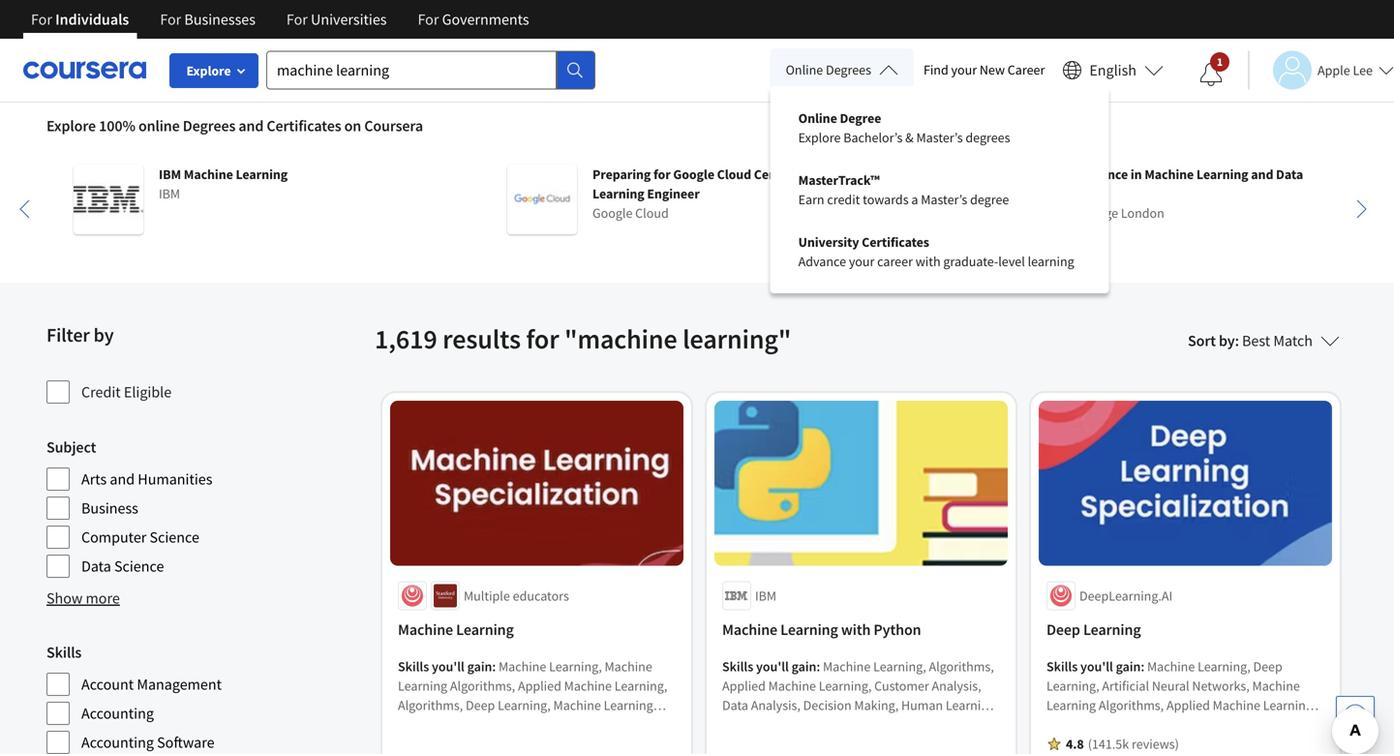Task type: describe. For each thing, give the bounding box(es) containing it.
&
[[906, 129, 914, 146]]

online for online degrees
[[786, 61, 824, 78]]

towards
[[863, 191, 909, 208]]

preparing
[[593, 166, 651, 183]]

lee
[[1354, 62, 1374, 79]]

ibm machine learning ibm
[[159, 166, 288, 202]]

decision
[[804, 697, 852, 714]]

accounting for accounting
[[81, 704, 154, 724]]

credit eligible
[[81, 383, 172, 402]]

1 vertical spatial cloud
[[636, 204, 669, 222]]

by for sort
[[1220, 331, 1236, 351]]

graduate-
[[944, 253, 999, 270]]

career
[[1008, 61, 1046, 78]]

online for online degree explore bachelor's & master's degrees
[[799, 109, 838, 127]]

degrees
[[966, 129, 1011, 146]]

for for individuals
[[31, 10, 52, 29]]

applied
[[723, 678, 766, 695]]

certification:
[[754, 166, 832, 183]]

2 horizontal spatial learning,
[[946, 697, 999, 714]]

accounting software
[[81, 733, 215, 753]]

reviews)
[[1132, 736, 1180, 753]]

online degrees menu
[[783, 97, 1097, 283]]

of
[[1069, 166, 1081, 183]]

explore 100% online degrees and certificates on coursera
[[46, 116, 423, 136]]

university
[[799, 233, 860, 251]]

for governments
[[418, 10, 530, 29]]

machine learning with python link
[[723, 618, 1001, 642]]

machine inside the machine learning link
[[398, 620, 453, 640]]

results
[[443, 322, 521, 356]]

1 vertical spatial with
[[842, 620, 871, 640]]

explore for explore 100% online degrees and certificates on coursera
[[46, 116, 96, 136]]

What do you want to learn? text field
[[266, 51, 557, 90]]

machine inside machine learning with python link
[[723, 620, 778, 640]]

master of science in machine learning and data science imperial college london
[[1027, 166, 1304, 222]]

english
[[1090, 61, 1137, 80]]

more
[[86, 589, 120, 608]]

career
[[878, 253, 913, 270]]

software
[[157, 733, 215, 753]]

imperial
[[1027, 204, 1074, 222]]

deep learning link
[[1047, 618, 1325, 642]]

learning inside machine learning, algorithms, applied machine learning, customer analysis, data analysis, decision making, human learning, machine learning algorithms, python programming, statistical machine learn
[[773, 716, 823, 734]]

deep learning
[[1047, 620, 1142, 640]]

advance
[[799, 253, 847, 270]]

for inside preparing for google cloud certification: machine learning engineer google cloud
[[654, 166, 671, 183]]

online degrees button
[[771, 48, 914, 91]]

0 vertical spatial analysis,
[[932, 678, 982, 695]]

mastertrack™
[[799, 171, 880, 189]]

governments
[[442, 10, 530, 29]]

0 vertical spatial cloud
[[717, 166, 752, 183]]

and inside subject group
[[110, 470, 135, 489]]

engineer
[[647, 185, 700, 202]]

explore inside the online degree explore bachelor's & master's degrees
[[799, 129, 841, 146]]

machine learning, algorithms, applied machine learning, customer analysis, data analysis, decision making, human learning, machine learning algorithms, python programming, statistical machine learn
[[723, 658, 999, 755]]

for for universities
[[287, 10, 308, 29]]

ibm for ibm
[[756, 587, 777, 605]]

college
[[1077, 204, 1119, 222]]

find your new career
[[924, 61, 1046, 78]]

business
[[81, 499, 138, 518]]

degrees inside popup button
[[826, 61, 872, 78]]

: left best
[[1236, 331, 1240, 351]]

you'll for deep
[[1081, 658, 1114, 676]]

apple lee button
[[1249, 51, 1395, 90]]

your inside the university certificates advance your career with graduate-level learning
[[849, 253, 875, 270]]

4.8 (141.5k reviews)
[[1067, 736, 1180, 753]]

machine inside ibm machine learning ibm
[[184, 166, 233, 183]]

: down machine learning with python
[[817, 658, 821, 676]]

science down computer science
[[114, 557, 164, 576]]

0 vertical spatial certificates
[[267, 116, 341, 136]]

you'll for machine
[[432, 658, 465, 676]]

account
[[81, 675, 134, 695]]

university certificates advance your career with graduate-level learning
[[799, 233, 1075, 270]]

learning inside master of science in machine learning and data science imperial college london
[[1197, 166, 1249, 183]]

businesses
[[184, 10, 256, 29]]

london
[[1122, 204, 1165, 222]]

deep
[[1047, 620, 1081, 640]]

python inside machine learning with python link
[[874, 620, 922, 640]]

skills down "deep"
[[1047, 658, 1078, 676]]

skills down machine learning
[[398, 658, 429, 676]]

for universities
[[287, 10, 387, 29]]

explore for explore
[[186, 62, 231, 79]]

eligible
[[124, 383, 172, 402]]

ibm image
[[74, 165, 143, 234]]

2 skills you'll gain : from the left
[[723, 658, 823, 676]]

master's for degrees
[[917, 129, 963, 146]]

filter by
[[46, 323, 114, 347]]

learning
[[1028, 253, 1075, 270]]

a
[[912, 191, 919, 208]]

new
[[980, 61, 1005, 78]]

credit
[[828, 191, 861, 208]]

: down machine learning
[[492, 658, 496, 676]]

(141.5k
[[1088, 736, 1130, 753]]

match
[[1274, 331, 1314, 351]]

science left 'in'
[[1084, 166, 1129, 183]]

1 button
[[1185, 51, 1239, 98]]

0 horizontal spatial learning,
[[819, 678, 872, 695]]

1 vertical spatial algorithms,
[[825, 716, 890, 734]]

earn
[[799, 191, 825, 208]]

programming,
[[723, 736, 804, 753]]

show more button
[[46, 587, 120, 610]]

management
[[137, 675, 222, 695]]



Task type: vqa. For each thing, say whether or not it's contained in the screenshot.
with
yes



Task type: locate. For each thing, give the bounding box(es) containing it.
deeplearning.ai
[[1080, 587, 1173, 605]]

learning right 'in'
[[1197, 166, 1249, 183]]

your inside find your new career "link"
[[952, 61, 977, 78]]

multiple
[[464, 587, 510, 605]]

gain down machine learning
[[467, 658, 492, 676]]

find your new career link
[[914, 58, 1055, 82]]

1 vertical spatial python
[[893, 716, 934, 734]]

2 horizontal spatial explore
[[799, 129, 841, 146]]

for left businesses
[[160, 10, 181, 29]]

1 accounting from the top
[[81, 704, 154, 724]]

for up what do you want to learn? "text field"
[[418, 10, 439, 29]]

3 skills you'll gain : from the left
[[1047, 658, 1148, 676]]

1 horizontal spatial certificates
[[862, 233, 930, 251]]

0 horizontal spatial for
[[526, 322, 559, 356]]

0 vertical spatial online
[[786, 61, 824, 78]]

humanities
[[138, 470, 213, 489]]

analysis,
[[932, 678, 982, 695], [751, 697, 801, 714]]

1 vertical spatial learning,
[[819, 678, 872, 695]]

: down deep learning link
[[1141, 658, 1145, 676]]

with up machine learning, algorithms, applied machine learning, customer analysis, data analysis, decision making, human learning, machine learning algorithms, python programming, statistical machine learn
[[842, 620, 871, 640]]

your left career
[[849, 253, 875, 270]]

gain for deep
[[1116, 658, 1141, 676]]

ibm up machine learning with python
[[756, 587, 777, 605]]

machine inside preparing for google cloud certification: machine learning engineer google cloud
[[835, 166, 884, 183]]

ibm right ibm image
[[159, 185, 180, 202]]

python
[[874, 620, 922, 640], [893, 716, 934, 734]]

2 horizontal spatial data
[[1277, 166, 1304, 183]]

0 vertical spatial ibm
[[159, 166, 181, 183]]

1 vertical spatial data
[[81, 557, 111, 576]]

4 for from the left
[[418, 10, 439, 29]]

learning up decision
[[781, 620, 839, 640]]

your
[[952, 61, 977, 78], [849, 253, 875, 270]]

data science
[[81, 557, 164, 576]]

1 horizontal spatial and
[[239, 116, 264, 136]]

data inside machine learning, algorithms, applied machine learning, customer analysis, data analysis, decision making, human learning, machine learning algorithms, python programming, statistical machine learn
[[723, 697, 749, 714]]

1 vertical spatial for
[[526, 322, 559, 356]]

science down humanities on the left of the page
[[150, 528, 199, 547]]

explore left '100%'
[[46, 116, 96, 136]]

0 vertical spatial degrees
[[826, 61, 872, 78]]

0 horizontal spatial analysis,
[[751, 697, 801, 714]]

online
[[138, 116, 180, 136]]

learning, up decision
[[819, 678, 872, 695]]

explore down for businesses
[[186, 62, 231, 79]]

find
[[924, 61, 949, 78]]

1 horizontal spatial cloud
[[717, 166, 752, 183]]

0 vertical spatial for
[[654, 166, 671, 183]]

1 vertical spatial certificates
[[862, 233, 930, 251]]

0 horizontal spatial certificates
[[267, 116, 341, 136]]

2 vertical spatial and
[[110, 470, 135, 489]]

0 horizontal spatial with
[[842, 620, 871, 640]]

degree
[[840, 109, 882, 127]]

learning down decision
[[773, 716, 823, 734]]

ibm for ibm machine learning ibm
[[159, 166, 181, 183]]

1 vertical spatial online
[[799, 109, 838, 127]]

learning, up customer
[[874, 658, 927, 676]]

2 horizontal spatial and
[[1252, 166, 1274, 183]]

you'll up applied
[[757, 658, 789, 676]]

machine inside master of science in machine learning and data science imperial college london
[[1145, 166, 1195, 183]]

2 accounting from the top
[[81, 733, 154, 753]]

data
[[1277, 166, 1304, 183], [81, 557, 111, 576], [723, 697, 749, 714]]

online degrees
[[786, 61, 872, 78]]

skills you'll gain : up applied
[[723, 658, 823, 676]]

skills
[[46, 643, 82, 663], [398, 658, 429, 676], [723, 658, 754, 676], [1047, 658, 1078, 676]]

for for businesses
[[160, 10, 181, 29]]

skills you'll gain : down machine learning
[[398, 658, 499, 676]]

1 horizontal spatial skills you'll gain :
[[723, 658, 823, 676]]

learning"
[[683, 322, 792, 356]]

algorithms, down making,
[[825, 716, 890, 734]]

1 horizontal spatial google
[[674, 166, 715, 183]]

4.8
[[1067, 736, 1085, 753]]

google cloud image
[[508, 165, 577, 234]]

learning down deeplearning.ai
[[1084, 620, 1142, 640]]

for right results at the left top of the page
[[526, 322, 559, 356]]

making,
[[855, 697, 899, 714]]

0 vertical spatial master's
[[917, 129, 963, 146]]

skills you'll gain : for deep
[[1047, 658, 1148, 676]]

1 horizontal spatial degrees
[[826, 61, 872, 78]]

learning down explore 100% online degrees and certificates on coursera
[[236, 166, 288, 183]]

2 vertical spatial learning,
[[946, 697, 999, 714]]

gain down machine learning with python
[[792, 658, 817, 676]]

credit
[[81, 383, 121, 402]]

0 horizontal spatial by
[[94, 323, 114, 347]]

explore inside "dropdown button"
[[186, 62, 231, 79]]

ibm
[[159, 166, 181, 183], [159, 185, 180, 202], [756, 587, 777, 605]]

skills you'll gain : for machine
[[398, 658, 499, 676]]

ibm down online
[[159, 166, 181, 183]]

degrees up degree
[[826, 61, 872, 78]]

subject group
[[46, 436, 363, 579]]

python down human
[[893, 716, 934, 734]]

arts
[[81, 470, 107, 489]]

1 vertical spatial your
[[849, 253, 875, 270]]

learning inside preparing for google cloud certification: machine learning engineer google cloud
[[593, 185, 645, 202]]

google up engineer
[[674, 166, 715, 183]]

for
[[31, 10, 52, 29], [160, 10, 181, 29], [287, 10, 308, 29], [418, 10, 439, 29]]

machine learning with python
[[723, 620, 922, 640]]

1,619
[[375, 322, 438, 356]]

learning down the preparing
[[593, 185, 645, 202]]

coursera
[[364, 116, 423, 136]]

1 skills you'll gain : from the left
[[398, 658, 499, 676]]

for
[[654, 166, 671, 183], [526, 322, 559, 356]]

arts and humanities
[[81, 470, 213, 489]]

certificates up career
[[862, 233, 930, 251]]

coursera image
[[23, 54, 146, 85]]

explore down degree
[[799, 129, 841, 146]]

1 horizontal spatial analysis,
[[932, 678, 982, 695]]

with inside the university certificates advance your career with graduate-level learning
[[916, 253, 941, 270]]

3 you'll from the left
[[1081, 658, 1114, 676]]

for up engineer
[[654, 166, 671, 183]]

0 horizontal spatial gain
[[467, 658, 492, 676]]

0 vertical spatial your
[[952, 61, 977, 78]]

python up customer
[[874, 620, 922, 640]]

1 vertical spatial master's
[[921, 191, 968, 208]]

you'll down deep learning
[[1081, 658, 1114, 676]]

apple lee
[[1318, 62, 1374, 79]]

sort
[[1189, 331, 1217, 351]]

cloud down engineer
[[636, 204, 669, 222]]

machine learning
[[398, 620, 514, 640]]

master's
[[917, 129, 963, 146], [921, 191, 968, 208]]

online
[[786, 61, 824, 78], [799, 109, 838, 127]]

0 horizontal spatial and
[[110, 470, 135, 489]]

science
[[1084, 166, 1129, 183], [1027, 185, 1071, 202], [150, 528, 199, 547], [114, 557, 164, 576]]

learning, right human
[[946, 697, 999, 714]]

for left universities
[[287, 10, 308, 29]]

skills up applied
[[723, 658, 754, 676]]

1 horizontal spatial with
[[916, 253, 941, 270]]

2 horizontal spatial skills you'll gain :
[[1047, 658, 1148, 676]]

by
[[94, 323, 114, 347], [1220, 331, 1236, 351]]

cloud
[[717, 166, 752, 183], [636, 204, 669, 222]]

account management
[[81, 675, 222, 695]]

1
[[1217, 54, 1224, 69]]

master's inside mastertrack™ earn credit towards a master's degree
[[921, 191, 968, 208]]

1 horizontal spatial gain
[[792, 658, 817, 676]]

mastertrack™ earn credit towards a master's degree
[[799, 171, 1010, 208]]

2 horizontal spatial gain
[[1116, 658, 1141, 676]]

0 horizontal spatial explore
[[46, 116, 96, 136]]

0 vertical spatial learning,
[[874, 658, 927, 676]]

by for filter
[[94, 323, 114, 347]]

2 for from the left
[[160, 10, 181, 29]]

skills group
[[46, 641, 363, 755]]

data inside master of science in machine learning and data science imperial college london
[[1277, 166, 1304, 183]]

and
[[239, 116, 264, 136], [1252, 166, 1274, 183], [110, 470, 135, 489]]

customer
[[875, 678, 930, 695]]

0 vertical spatial algorithms,
[[929, 658, 995, 676]]

1 horizontal spatial by
[[1220, 331, 1236, 351]]

1 vertical spatial google
[[593, 204, 633, 222]]

1 vertical spatial and
[[1252, 166, 1274, 183]]

3 for from the left
[[287, 10, 308, 29]]

0 horizontal spatial degrees
[[183, 116, 236, 136]]

show
[[46, 589, 83, 608]]

1 horizontal spatial data
[[723, 697, 749, 714]]

with right career
[[916, 253, 941, 270]]

apple
[[1318, 62, 1351, 79]]

0 horizontal spatial you'll
[[432, 658, 465, 676]]

1 horizontal spatial learning,
[[874, 658, 927, 676]]

0 vertical spatial and
[[239, 116, 264, 136]]

educators
[[513, 587, 569, 605]]

2 horizontal spatial you'll
[[1081, 658, 1114, 676]]

1 you'll from the left
[[432, 658, 465, 676]]

0 horizontal spatial data
[[81, 557, 111, 576]]

accounting
[[81, 704, 154, 724], [81, 733, 154, 753]]

2 vertical spatial data
[[723, 697, 749, 714]]

data inside subject group
[[81, 557, 111, 576]]

you'll
[[432, 658, 465, 676], [757, 658, 789, 676], [1081, 658, 1114, 676]]

gain for machine
[[467, 658, 492, 676]]

accounting for accounting software
[[81, 733, 154, 753]]

1 horizontal spatial algorithms,
[[929, 658, 995, 676]]

0 horizontal spatial skills you'll gain :
[[398, 658, 499, 676]]

you'll down machine learning
[[432, 658, 465, 676]]

analysis, down applied
[[751, 697, 801, 714]]

in
[[1131, 166, 1143, 183]]

1 horizontal spatial for
[[654, 166, 671, 183]]

1 horizontal spatial explore
[[186, 62, 231, 79]]

google
[[674, 166, 715, 183], [593, 204, 633, 222]]

by right sort
[[1220, 331, 1236, 351]]

1 horizontal spatial you'll
[[757, 658, 789, 676]]

online inside popup button
[[786, 61, 824, 78]]

certificates
[[267, 116, 341, 136], [862, 233, 930, 251]]

algorithms,
[[929, 658, 995, 676], [825, 716, 890, 734]]

subject
[[46, 438, 96, 457]]

3 gain from the left
[[1116, 658, 1141, 676]]

algorithms, up human
[[929, 658, 995, 676]]

None search field
[[266, 51, 596, 90]]

1 for from the left
[[31, 10, 52, 29]]

0 horizontal spatial your
[[849, 253, 875, 270]]

skills inside group
[[46, 643, 82, 663]]

1 vertical spatial accounting
[[81, 733, 154, 753]]

1 vertical spatial analysis,
[[751, 697, 801, 714]]

for businesses
[[160, 10, 256, 29]]

your right the find
[[952, 61, 977, 78]]

gain down deep learning
[[1116, 658, 1141, 676]]

python inside machine learning, algorithms, applied machine learning, customer analysis, data analysis, decision making, human learning, machine learning algorithms, python programming, statistical machine learn
[[893, 716, 934, 734]]

0 vertical spatial data
[[1277, 166, 1304, 183]]

2 vertical spatial ibm
[[756, 587, 777, 605]]

machine learning link
[[398, 618, 676, 642]]

show more
[[46, 589, 120, 608]]

for individuals
[[31, 10, 129, 29]]

100%
[[99, 116, 135, 136]]

preparing for google cloud certification: machine learning engineer google cloud
[[593, 166, 884, 222]]

0 horizontal spatial google
[[593, 204, 633, 222]]

1,619 results for "machine learning"
[[375, 322, 792, 356]]

degrees right online
[[183, 116, 236, 136]]

skills up account
[[46, 643, 82, 663]]

2 gain from the left
[[792, 658, 817, 676]]

google down the preparing
[[593, 204, 633, 222]]

science up 'imperial'
[[1027, 185, 1071, 202]]

learning down multiple
[[456, 620, 514, 640]]

best
[[1243, 331, 1271, 351]]

for for governments
[[418, 10, 439, 29]]

statistical
[[806, 736, 862, 753]]

for left individuals
[[31, 10, 52, 29]]

by right filter
[[94, 323, 114, 347]]

show notifications image
[[1200, 63, 1223, 86]]

imperial college london image
[[942, 165, 1011, 234]]

master's right a
[[921, 191, 968, 208]]

1 gain from the left
[[467, 658, 492, 676]]

online degree explore bachelor's & master's degrees
[[799, 109, 1011, 146]]

1 horizontal spatial your
[[952, 61, 977, 78]]

help center image
[[1345, 704, 1368, 727]]

learning inside ibm machine learning ibm
[[236, 166, 288, 183]]

and inside master of science in machine learning and data science imperial college london
[[1252, 166, 1274, 183]]

"machine
[[565, 322, 678, 356]]

0 horizontal spatial algorithms,
[[825, 716, 890, 734]]

skills you'll gain : down deep learning
[[1047, 658, 1148, 676]]

degrees
[[826, 61, 872, 78], [183, 116, 236, 136]]

1 vertical spatial ibm
[[159, 185, 180, 202]]

0 vertical spatial google
[[674, 166, 715, 183]]

2 you'll from the left
[[757, 658, 789, 676]]

0 horizontal spatial cloud
[[636, 204, 669, 222]]

master's right '&'
[[917, 129, 963, 146]]

skills you'll gain :
[[398, 658, 499, 676], [723, 658, 823, 676], [1047, 658, 1148, 676]]

online inside the online degree explore bachelor's & master's degrees
[[799, 109, 838, 127]]

explore button
[[170, 53, 259, 88]]

certificates inside the university certificates advance your career with graduate-level learning
[[862, 233, 930, 251]]

computer
[[81, 528, 147, 547]]

master
[[1027, 166, 1067, 183]]

0 vertical spatial accounting
[[81, 704, 154, 724]]

universities
[[311, 10, 387, 29]]

banner navigation
[[15, 0, 545, 39]]

computer science
[[81, 528, 199, 547]]

master's for degree
[[921, 191, 968, 208]]

explore
[[186, 62, 231, 79], [46, 116, 96, 136], [799, 129, 841, 146]]

1 vertical spatial degrees
[[183, 116, 236, 136]]

analysis, up human
[[932, 678, 982, 695]]

cloud left "certification:"
[[717, 166, 752, 183]]

certificates left on
[[267, 116, 341, 136]]

level
[[999, 253, 1026, 270]]

0 vertical spatial with
[[916, 253, 941, 270]]

0 vertical spatial python
[[874, 620, 922, 640]]

master's inside the online degree explore bachelor's & master's degrees
[[917, 129, 963, 146]]



